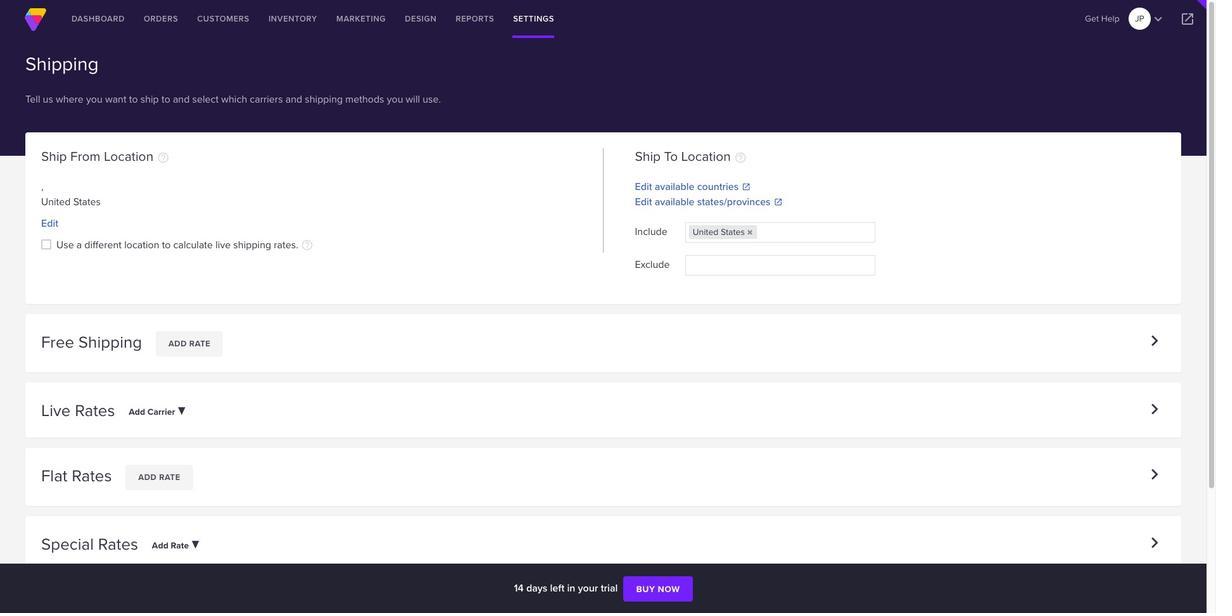 Task type: describe. For each thing, give the bounding box(es) containing it.
ship from location help_outline
[[41, 146, 170, 165]]

1 available from the top
[[655, 179, 695, 194]]

add rate link for free shipping
[[156, 331, 223, 357]]

carriers
[[250, 92, 283, 106]]

special rates
[[41, 532, 143, 556]]

select
[[192, 92, 219, 106]]

now
[[658, 583, 680, 596]]

2 you from the left
[[387, 92, 403, 106]]

states inside , united states
[[73, 195, 101, 209]]

include
[[635, 224, 668, 239]]

to left the ship
[[129, 92, 138, 106]]

get
[[1086, 12, 1100, 25]]

14
[[514, 581, 524, 596]]

0 horizontal spatial shipping
[[233, 238, 271, 252]]

free
[[41, 330, 74, 354]]

help_outline for ship to location
[[735, 151, 747, 164]]

expand_more for live rates
[[1145, 399, 1166, 420]]

edit available states/provinces link
[[635, 195, 1166, 210]]

buy
[[637, 583, 656, 596]]

ship to location help_outline
[[635, 146, 747, 165]]

reports
[[456, 13, 495, 25]]

,
[[41, 179, 44, 194]]

add rate ▼
[[152, 539, 200, 552]]

carrier
[[148, 406, 175, 418]]

live
[[41, 399, 71, 422]]

1 vertical spatial states
[[721, 226, 745, 238]]

dashboard link
[[62, 0, 134, 38]]

us
[[43, 92, 53, 106]]

want
[[105, 92, 127, 106]]

where
[[56, 92, 84, 106]]

rates for live
[[75, 399, 115, 422]]

from
[[70, 146, 100, 165]]

rate for flat rates
[[159, 471, 180, 483]]

your
[[578, 581, 598, 596]]

edit available countries link
[[635, 179, 1166, 195]]

rates.
[[274, 238, 298, 252]]

ship for ship to location
[[635, 146, 661, 165]]

location for to
[[682, 146, 731, 165]]

live rates
[[41, 399, 119, 422]]

free shipping
[[41, 330, 146, 354]]

countries
[[698, 179, 739, 194]]

edit for edit
[[41, 216, 58, 231]]

marketing
[[337, 13, 386, 25]]

dashboard
[[72, 13, 125, 25]]

1 you from the left
[[86, 92, 103, 106]]

settings
[[514, 13, 555, 25]]

use
[[56, 238, 74, 252]]

edit for edit available countries edit available states/provinces
[[635, 179, 652, 194]]

design
[[405, 13, 437, 25]]

which
[[221, 92, 247, 106]]

tell us where you want to ship to and select which carriers and shipping methods you will use.
[[25, 92, 441, 106]]

live
[[216, 238, 231, 252]]

in
[[567, 581, 576, 596]]

help
[[1102, 12, 1120, 25]]

2 and from the left
[[286, 92, 302, 106]]

methods
[[346, 92, 384, 106]]

rates for flat
[[72, 464, 112, 487]]

buy now
[[637, 583, 680, 596]]

states/provinces
[[698, 195, 771, 209]]

location for from
[[104, 146, 154, 165]]

a
[[77, 238, 82, 252]]

will
[[406, 92, 420, 106]]

to
[[665, 146, 678, 165]]

get help
[[1086, 12, 1120, 25]]

calculate
[[173, 238, 213, 252]]

to right location
[[162, 238, 171, 252]]

2 available from the top
[[655, 195, 695, 209]]

flat rates
[[41, 464, 116, 487]]

edit available countries edit available states/provinces
[[635, 179, 771, 209]]


[[1181, 11, 1196, 27]]

▼ for live rates
[[177, 406, 186, 418]]

days
[[527, 581, 548, 596]]

add carrier ▼
[[129, 406, 186, 418]]



Task type: vqa. For each thing, say whether or not it's contained in the screenshot.
second Ship from the left
yes



Task type: locate. For each thing, give the bounding box(es) containing it.
location
[[104, 146, 154, 165], [682, 146, 731, 165]]

1 vertical spatial united
[[693, 226, 719, 238]]

rates
[[75, 399, 115, 422], [72, 464, 112, 487], [98, 532, 138, 556]]

Include text field
[[757, 224, 770, 242]]

available up include
[[655, 195, 695, 209]]

1 vertical spatial rates
[[72, 464, 112, 487]]

you left will
[[387, 92, 403, 106]]

available down to
[[655, 179, 695, 194]]

1 ship from the left
[[41, 146, 67, 165]]

ship for ship from location
[[41, 146, 67, 165]]

0 vertical spatial add rate
[[169, 338, 211, 350]]

, united states
[[41, 179, 101, 209]]

exclude
[[635, 257, 670, 272]]

use a different location to calculate live shipping rates.
[[56, 238, 298, 252]]

states down states/provinces
[[721, 226, 745, 238]]

add rate
[[169, 338, 211, 350], [138, 471, 180, 483]]

shipping
[[305, 92, 343, 106], [233, 238, 271, 252]]

ship
[[141, 92, 159, 106]]

orders
[[144, 13, 178, 25]]

1 horizontal spatial states
[[721, 226, 745, 238]]

1 horizontal spatial shipping
[[305, 92, 343, 106]]

location
[[124, 238, 159, 252]]

help_outline for ship from location
[[157, 151, 170, 164]]

available
[[655, 179, 695, 194], [655, 195, 695, 209]]

rate
[[189, 338, 211, 350], [159, 471, 180, 483], [171, 539, 189, 552]]

ship
[[41, 146, 67, 165], [635, 146, 661, 165]]

1 vertical spatial edit
[[635, 195, 652, 209]]

expand_more for flat rates
[[1145, 464, 1166, 485]]

location right from at the left top
[[104, 146, 154, 165]]

1 vertical spatial available
[[655, 195, 695, 209]]

ship left from at the left top
[[41, 146, 67, 165]]

buy now link
[[624, 577, 693, 602]]

1 horizontal spatial ship
[[635, 146, 661, 165]]

shipping left methods
[[305, 92, 343, 106]]

3 expand_more from the top
[[1145, 464, 1166, 485]]

1 vertical spatial ▼
[[191, 539, 200, 552]]

0 horizontal spatial states
[[73, 195, 101, 209]]

2 ship from the left
[[635, 146, 661, 165]]

ship left to
[[635, 146, 661, 165]]

0 vertical spatial shipping
[[305, 92, 343, 106]]

0 horizontal spatial ship
[[41, 146, 67, 165]]

2 location from the left
[[682, 146, 731, 165]]

1 horizontal spatial location
[[682, 146, 731, 165]]

states up a
[[73, 195, 101, 209]]

1 expand_more from the top
[[1145, 330, 1166, 352]]

shipping right free
[[78, 330, 142, 354]]

▼ for special rates
[[191, 539, 200, 552]]

shipping
[[25, 50, 99, 77], [78, 330, 142, 354]]

edit
[[635, 179, 652, 194], [635, 195, 652, 209], [41, 216, 58, 231]]

0 horizontal spatial united
[[41, 195, 71, 209]]

0 vertical spatial rate
[[189, 338, 211, 350]]

 link
[[1169, 0, 1207, 38]]

help_outline inside ship from location help_outline
[[157, 151, 170, 164]]

jp
[[1136, 12, 1145, 25]]

2 vertical spatial edit
[[41, 216, 58, 231]]

united down ,
[[41, 195, 71, 209]]

1 horizontal spatial help_outline
[[301, 239, 314, 252]]

different
[[84, 238, 122, 252]]

0 vertical spatial ▼
[[177, 406, 186, 418]]

left
[[550, 581, 565, 596]]

0 horizontal spatial help_outline
[[157, 151, 170, 164]]

location up countries on the top of the page
[[682, 146, 731, 165]]

14 days left in your trial
[[514, 581, 621, 596]]

states
[[73, 195, 101, 209], [721, 226, 745, 238]]

0 horizontal spatial location
[[104, 146, 154, 165]]

add rate link for flat rates
[[126, 465, 193, 490]]

united states
[[693, 226, 745, 238]]

add
[[169, 338, 187, 350], [129, 406, 145, 418], [138, 471, 157, 483], [152, 539, 168, 552]]

tell
[[25, 92, 40, 106]]

add rate for free shipping
[[169, 338, 211, 350]]

▼
[[177, 406, 186, 418], [191, 539, 200, 552]]

2 expand_more from the top
[[1145, 399, 1166, 420]]

0 vertical spatial edit
[[635, 179, 652, 194]]

0 horizontal spatial you
[[86, 92, 103, 106]]

special
[[41, 532, 94, 556]]

and
[[173, 92, 190, 106], [286, 92, 302, 106]]

trial
[[601, 581, 618, 596]]

rates right special
[[98, 532, 138, 556]]

rates for special
[[98, 532, 138, 556]]

1 vertical spatial add rate link
[[126, 465, 193, 490]]

shipping up where
[[25, 50, 99, 77]]

flat
[[41, 464, 67, 487]]

use.
[[423, 92, 441, 106]]

expand_more for free shipping
[[1145, 330, 1166, 352]]

add rate link
[[156, 331, 223, 357], [126, 465, 193, 490]]

expand_more for special rates
[[1145, 532, 1166, 554]]

1 horizontal spatial united
[[693, 226, 719, 238]]

help_outline inside ship to location help_outline
[[735, 151, 747, 164]]

customers
[[197, 13, 250, 25]]

1 horizontal spatial you
[[387, 92, 403, 106]]

1 vertical spatial rate
[[159, 471, 180, 483]]

edit link
[[41, 216, 58, 231]]

add rate for flat rates
[[138, 471, 180, 483]]

2 vertical spatial rates
[[98, 532, 138, 556]]

rate for free shipping
[[189, 338, 211, 350]]

0 vertical spatial rates
[[75, 399, 115, 422]]

0 vertical spatial add rate link
[[156, 331, 223, 357]]

0 horizontal spatial and
[[173, 92, 190, 106]]

2 horizontal spatial help_outline
[[735, 151, 747, 164]]

0 vertical spatial united
[[41, 195, 71, 209]]

help_outline right rates.
[[301, 239, 314, 252]]

united
[[41, 195, 71, 209], [693, 226, 719, 238]]

1 horizontal spatial ▼
[[191, 539, 200, 552]]

expand_more
[[1145, 330, 1166, 352], [1145, 399, 1166, 420], [1145, 464, 1166, 485], [1145, 532, 1166, 554]]

help_outline
[[157, 151, 170, 164], [735, 151, 747, 164], [301, 239, 314, 252]]

shipping right 'live' at the top left of the page
[[233, 238, 271, 252]]

united inside , united states
[[41, 195, 71, 209]]

2 vertical spatial rate
[[171, 539, 189, 552]]

0 horizontal spatial ▼
[[177, 406, 186, 418]]

and left select
[[173, 92, 190, 106]]

0 vertical spatial available
[[655, 179, 695, 194]]

Exclude text field
[[686, 257, 699, 275]]

inventory
[[269, 13, 318, 25]]


[[1151, 11, 1167, 27]]

1 vertical spatial add rate
[[138, 471, 180, 483]]

1 vertical spatial shipping
[[78, 330, 142, 354]]

and right carriers
[[286, 92, 302, 106]]

united up the exclude text field
[[693, 226, 719, 238]]

rates right flat
[[72, 464, 112, 487]]

you left want
[[86, 92, 103, 106]]

1 horizontal spatial and
[[286, 92, 302, 106]]

1 vertical spatial shipping
[[233, 238, 271, 252]]

1 and from the left
[[173, 92, 190, 106]]

you
[[86, 92, 103, 106], [387, 92, 403, 106]]

help_outline up countries on the top of the page
[[735, 151, 747, 164]]

help_outline down the ship
[[157, 151, 170, 164]]

rates right live
[[75, 399, 115, 422]]

4 expand_more from the top
[[1145, 532, 1166, 554]]

to right the ship
[[162, 92, 170, 106]]

0 vertical spatial states
[[73, 195, 101, 209]]

to
[[129, 92, 138, 106], [162, 92, 170, 106], [162, 238, 171, 252]]

1 location from the left
[[104, 146, 154, 165]]

0 vertical spatial shipping
[[25, 50, 99, 77]]



